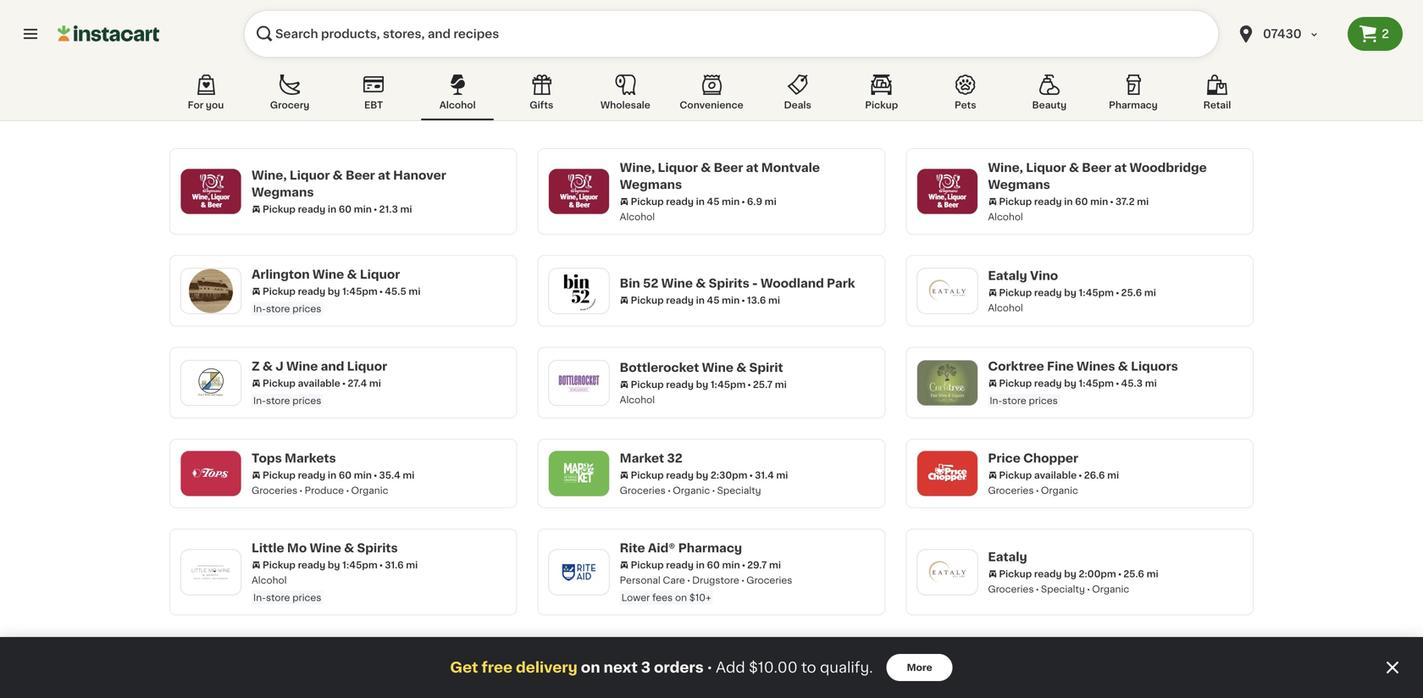 Task type: vqa. For each thing, say whether or not it's contained in the screenshot.
Stock associated with 2
no



Task type: locate. For each thing, give the bounding box(es) containing it.
liquor inside wine, liquor & beer at montvale wegmans
[[658, 162, 698, 174]]

by for corktree
[[1065, 379, 1077, 388]]

min
[[722, 197, 740, 206], [1091, 197, 1109, 206], [354, 205, 372, 214], [722, 296, 740, 305], [354, 471, 372, 480], [722, 561, 740, 570]]

beer for montvale
[[714, 162, 743, 174]]

liquors
[[1131, 361, 1179, 372]]

liquor inside wine, liquor & beer at hanover wegmans
[[290, 169, 330, 181]]

for you button
[[169, 71, 242, 120]]

for
[[188, 100, 204, 110]]

tops markets logo image
[[189, 452, 233, 496]]

in- down z
[[253, 396, 266, 405]]

min for montvale
[[722, 197, 740, 206]]

27.4 mi
[[348, 379, 381, 388]]

beer inside wine, liquor & beer at woodbridge wegmans
[[1082, 162, 1112, 174]]

mo
[[287, 542, 307, 554]]

45 for &
[[707, 296, 720, 305]]

ready down bin 52 wine & spirits - woodland park
[[666, 296, 694, 305]]

29.7 mi
[[748, 561, 781, 570]]

1 horizontal spatial specialty
[[1041, 584, 1085, 594]]

alcohol for wine, liquor & beer at woodbridge wegmans
[[988, 212, 1023, 222]]

personal
[[620, 576, 661, 585]]

alcohol down bottlerocket
[[620, 395, 655, 404]]

pickup for price chopper
[[999, 471, 1032, 480]]

liquor for wine, liquor & beer at woodbridge wegmans
[[1026, 162, 1067, 174]]

pharmacy
[[1109, 100, 1158, 110], [678, 542, 742, 554]]

pickup ready by 1:45pm for bottlerocket
[[631, 380, 746, 389]]

60
[[1075, 197, 1088, 206], [339, 205, 352, 214], [339, 471, 352, 480], [707, 561, 720, 570]]

fine
[[1047, 361, 1074, 372]]

& up '45.3'
[[1118, 361, 1129, 372]]

pickup available up groceries organic at the bottom right of page
[[999, 471, 1077, 480]]

25.6 right 2:00pm
[[1124, 569, 1145, 579]]

2 horizontal spatial beer
[[1082, 162, 1112, 174]]

mi right 29.7
[[769, 561, 781, 570]]

25.6 mi right 2:00pm
[[1124, 569, 1159, 579]]

prices down mo
[[293, 593, 322, 602]]

park
[[827, 277, 855, 289]]

25.6 up liquors
[[1122, 288, 1142, 297]]

1 07430 button from the left
[[1226, 10, 1348, 58]]

0 vertical spatial pickup ready in 45 min
[[631, 197, 740, 206]]

z & j wine and liquor logo image
[[189, 361, 233, 405]]

in
[[696, 197, 705, 206], [1065, 197, 1073, 206], [328, 205, 337, 214], [696, 296, 705, 305], [328, 471, 337, 480], [696, 561, 705, 570]]

45.5 mi
[[385, 287, 421, 296]]

pickup for rite aid® pharmacy
[[631, 561, 664, 570]]

0 vertical spatial available
[[298, 379, 340, 388]]

tops
[[252, 452, 282, 464]]

mi for rite aid® pharmacy
[[769, 561, 781, 570]]

mi for wine, liquor & beer at hanover wegmans
[[400, 205, 412, 214]]

store down corktree
[[1003, 396, 1027, 405]]

mi down liquors
[[1145, 379, 1157, 388]]

pickup ready in 60 min for wine, liquor & beer at hanover wegmans
[[263, 205, 372, 214]]

1:45pm up wines
[[1079, 288, 1114, 297]]

pickup available down z & j wine and liquor
[[263, 379, 340, 388]]

groceries
[[252, 486, 298, 495], [620, 486, 666, 495], [988, 486, 1034, 495], [747, 576, 793, 585], [988, 584, 1034, 594]]

pickup ready in 45 min for &
[[631, 197, 740, 206]]

mi up liquors
[[1145, 288, 1157, 297]]

liquor for wine, liquor & beer at montvale wegmans
[[658, 162, 698, 174]]

eataly
[[988, 270, 1028, 282], [988, 551, 1028, 563]]

groceries for tops markets
[[252, 486, 298, 495]]

25.6 mi for eataly
[[1124, 569, 1159, 579]]

0 horizontal spatial spirits
[[357, 542, 398, 554]]

lower
[[622, 593, 650, 602]]

pickup ready in 60 min for wine, liquor & beer at woodbridge wegmans
[[999, 197, 1109, 206]]

ready down "markets"
[[298, 471, 326, 480]]

0 horizontal spatial wine,
[[252, 169, 287, 181]]

ready down wine, liquor & beer at montvale wegmans
[[666, 197, 694, 206]]

pets
[[955, 100, 977, 110]]

ready up care
[[666, 561, 694, 570]]

ready for rite aid® pharmacy
[[666, 561, 694, 570]]

2 horizontal spatial at
[[1115, 162, 1127, 174]]

at inside wine, liquor & beer at hanover wegmans
[[378, 169, 391, 181]]

in down bin 52 wine & spirits - woodland park
[[696, 296, 705, 305]]

0 vertical spatial pharmacy
[[1109, 100, 1158, 110]]

pickup down tops
[[263, 471, 296, 480]]

1 horizontal spatial available
[[1035, 471, 1077, 480]]

store for arlington
[[266, 304, 290, 314]]

pickup for wine, liquor & beer at hanover wegmans
[[263, 205, 296, 214]]

1 horizontal spatial wine,
[[620, 162, 655, 174]]

eataly for eataly vino
[[988, 270, 1028, 282]]

1 vertical spatial pickup ready in 45 min
[[631, 296, 740, 305]]

in-store prices for &
[[253, 396, 322, 405]]

2 eataly from the top
[[988, 551, 1028, 563]]

by down bottlerocket wine & spirit
[[696, 380, 709, 389]]

pickup ready in 60 min for rite aid® pharmacy
[[631, 561, 740, 570]]

pickup ready in 60 min down wine, liquor & beer at woodbridge wegmans
[[999, 197, 1109, 206]]

0 horizontal spatial pickup available
[[263, 379, 340, 388]]

at inside wine, liquor & beer at montvale wegmans
[[746, 162, 759, 174]]

0 vertical spatial on
[[675, 593, 687, 602]]

0 vertical spatial 45
[[707, 197, 720, 206]]

mi right '21.3'
[[400, 205, 412, 214]]

available for &
[[298, 379, 340, 388]]

mi right 6.9
[[765, 197, 777, 206]]

pharmacy up woodbridge
[[1109, 100, 1158, 110]]

spirits up 31.6
[[357, 542, 398, 554]]

arlington wine & liquor logo image
[[189, 269, 233, 313]]

0 horizontal spatial beer
[[346, 169, 375, 181]]

store inside 'alcohol in-store prices'
[[266, 593, 290, 602]]

31.4 mi
[[755, 471, 788, 480]]

mi right the 26.6
[[1108, 471, 1119, 480]]

pickup up personal
[[631, 561, 664, 570]]

available for chopper
[[1035, 471, 1077, 480]]

0 vertical spatial 25.6
[[1122, 288, 1142, 297]]

wine right 52
[[661, 277, 693, 289]]

45 down bin 52 wine & spirits - woodland park
[[707, 296, 720, 305]]

groceries down pickup ready by 2:00pm
[[988, 584, 1034, 594]]

in- inside 'alcohol in-store prices'
[[253, 593, 266, 602]]

0 horizontal spatial available
[[298, 379, 340, 388]]

ready for wine, liquor & beer at hanover wegmans
[[298, 205, 326, 214]]

bottlerocket wine & spirit
[[620, 362, 784, 373]]

0 vertical spatial eataly
[[988, 270, 1028, 282]]

tops markets
[[252, 452, 336, 464]]

1 vertical spatial pharmacy
[[678, 542, 742, 554]]

by down the arlington wine & liquor
[[328, 287, 340, 296]]

wine, inside wine, liquor & beer at montvale wegmans
[[620, 162, 655, 174]]

pickup available for chopper
[[999, 471, 1077, 480]]

pickup ready in 60 min
[[999, 197, 1109, 206], [263, 205, 372, 214], [263, 471, 372, 480], [631, 561, 740, 570]]

at up the 37.2
[[1115, 162, 1127, 174]]

& left j
[[263, 361, 273, 372]]

1:45pm for bottlerocket wine & spirit
[[711, 380, 746, 389]]

ready down bottlerocket
[[666, 380, 694, 389]]

in- down little
[[253, 593, 266, 602]]

mi right 27.4 on the bottom left
[[369, 379, 381, 388]]

organic down '35.4'
[[351, 486, 388, 495]]

pickup right wine, liquor & beer at woodbridge wegmans logo
[[999, 197, 1032, 206]]

45 down wine, liquor & beer at montvale wegmans
[[707, 197, 720, 206]]

2:30pm
[[711, 471, 748, 480]]

1 horizontal spatial at
[[746, 162, 759, 174]]

1 vertical spatial spirits
[[357, 542, 398, 554]]

1:45pm left 31.6
[[342, 561, 378, 570]]

& left spirit
[[737, 362, 747, 373]]

in down wine, liquor & beer at montvale wegmans
[[696, 197, 705, 206]]

wine, liquor & beer at hanover wegmans logo image
[[189, 169, 233, 214]]

pickup ready by 1:45pm down vino
[[999, 288, 1114, 297]]

52
[[643, 277, 659, 289]]

wine, inside wine, liquor & beer at woodbridge wegmans
[[988, 162, 1024, 174]]

liquor inside wine, liquor & beer at woodbridge wegmans
[[1026, 162, 1067, 174]]

bin 52 wine & spirits - woodland park
[[620, 277, 855, 289]]

alcohol up eataly vino
[[988, 212, 1023, 222]]

25.6 mi up liquors
[[1122, 288, 1157, 297]]

bottlerocket wine & spirit logo image
[[557, 361, 601, 405]]

at up '21.3'
[[378, 169, 391, 181]]

at up 6.9
[[746, 162, 759, 174]]

1 vertical spatial 45
[[707, 296, 720, 305]]

beauty button
[[1013, 71, 1086, 120]]

available
[[298, 379, 340, 388], [1035, 471, 1077, 480]]

by
[[328, 287, 340, 296], [1065, 288, 1077, 297], [1065, 379, 1077, 388], [696, 380, 709, 389], [696, 471, 709, 480], [328, 561, 340, 570], [1065, 569, 1077, 579]]

wine
[[313, 269, 344, 280], [661, 277, 693, 289], [286, 361, 318, 372], [702, 362, 734, 373], [310, 542, 341, 554]]

prices
[[293, 304, 322, 314], [293, 396, 322, 405], [1029, 396, 1058, 405], [293, 593, 322, 602]]

beer left hanover
[[346, 169, 375, 181]]

liquor up 45.5
[[360, 269, 400, 280]]

alcohol down little
[[252, 576, 287, 585]]

1:45pm for eataly vino
[[1079, 288, 1114, 297]]

z
[[252, 361, 260, 372]]

pickup ready in 60 min up the groceries produce organic
[[263, 471, 372, 480]]

pickup for corktree fine wines & liquors
[[999, 379, 1032, 388]]

25.6
[[1122, 288, 1142, 297], [1124, 569, 1145, 579]]

45.3 mi
[[1122, 379, 1157, 388]]

1 vertical spatial 25.6
[[1124, 569, 1145, 579]]

1 vertical spatial on
[[581, 661, 600, 675]]

store down j
[[266, 396, 290, 405]]

by for bottlerocket
[[696, 380, 709, 389]]

in down wine, liquor & beer at woodbridge wegmans
[[1065, 197, 1073, 206]]

more
[[907, 663, 933, 672]]

0 horizontal spatial at
[[378, 169, 391, 181]]

for you
[[188, 100, 224, 110]]

wines
[[1077, 361, 1116, 372]]

min for woodbridge
[[1091, 197, 1109, 206]]

pickup right wine, liquor & beer at montvale wegmans logo
[[631, 197, 664, 206]]

store for corktree
[[1003, 396, 1027, 405]]

pickup ready by 1:45pm for arlington
[[263, 287, 378, 296]]

prices inside 'alcohol in-store prices'
[[293, 593, 322, 602]]

wine, liquor & beer at montvale wegmans logo image
[[557, 169, 601, 214]]

min down bin 52 wine & spirits - woodland park
[[722, 296, 740, 305]]

1 vertical spatial eataly
[[988, 551, 1028, 563]]

pickup down 52
[[631, 296, 664, 305]]

ready for arlington wine & liquor
[[298, 287, 326, 296]]

pickup for wine, liquor & beer at woodbridge wegmans
[[999, 197, 1032, 206]]

& inside wine, liquor & beer at hanover wegmans
[[333, 169, 343, 181]]

0 horizontal spatial wegmans
[[252, 186, 314, 198]]

you
[[206, 100, 224, 110]]

0 vertical spatial spirits
[[709, 277, 750, 289]]

1:45pm down bottlerocket wine & spirit
[[711, 380, 746, 389]]

mi for little mo wine & spirits
[[406, 561, 418, 570]]

mi for bottlerocket wine & spirit
[[775, 380, 787, 389]]

13.6 mi
[[747, 296, 780, 305]]

pickup ready in 60 min down rite aid® pharmacy on the bottom
[[631, 561, 740, 570]]

alcohol for bottlerocket wine & spirit
[[620, 395, 655, 404]]

groceries down 29.7 mi
[[747, 576, 793, 585]]

shop categories tab list
[[169, 71, 1254, 120]]

in for woodbridge
[[1065, 197, 1073, 206]]

beer for woodbridge
[[1082, 162, 1112, 174]]

wegmans inside wine, liquor & beer at woodbridge wegmans
[[988, 179, 1051, 191]]

ready down the arlington wine & liquor
[[298, 287, 326, 296]]

&
[[701, 162, 711, 174], [1069, 162, 1080, 174], [333, 169, 343, 181], [347, 269, 357, 280], [696, 277, 706, 289], [263, 361, 273, 372], [1118, 361, 1129, 372], [737, 362, 747, 373], [344, 542, 354, 554]]

alcohol up hanover
[[440, 100, 476, 110]]

beer inside wine, liquor & beer at montvale wegmans
[[714, 162, 743, 174]]

1 vertical spatial 25.6 mi
[[1124, 569, 1159, 579]]

wegmans for wine, liquor & beer at woodbridge wegmans
[[988, 179, 1051, 191]]

in- down arlington at the top left of the page
[[253, 304, 266, 314]]

mi right the 13.6
[[769, 296, 780, 305]]

pickup ready by 1:45pm
[[263, 287, 378, 296], [999, 288, 1114, 297], [999, 379, 1114, 388], [631, 380, 746, 389], [263, 561, 378, 570]]

pickup button
[[845, 71, 918, 120]]

price
[[988, 452, 1021, 464]]

1 pickup ready in 45 min from the top
[[631, 197, 740, 206]]

wine,
[[620, 162, 655, 174], [988, 162, 1024, 174], [252, 169, 287, 181]]

25.6 mi for eataly vino
[[1122, 288, 1157, 297]]

wegmans inside wine, liquor & beer at hanover wegmans
[[252, 186, 314, 198]]

pickup inside button
[[865, 100, 898, 110]]

mi right 31.6
[[406, 561, 418, 570]]

wine, for wine, liquor & beer at montvale wegmans
[[620, 162, 655, 174]]

60 for wine, liquor & beer at woodbridge wegmans
[[1075, 197, 1088, 206]]

wine, right wine, liquor & beer at woodbridge wegmans logo
[[988, 162, 1024, 174]]

in-store prices down arlington at the top left of the page
[[253, 304, 322, 314]]

pickup for eataly vino
[[999, 288, 1032, 297]]

None search field
[[244, 10, 1219, 58]]

0 vertical spatial specialty
[[717, 486, 761, 495]]

ebt
[[364, 100, 383, 110]]

aid®
[[648, 542, 676, 554]]

min left '21.3'
[[354, 205, 372, 214]]

1 horizontal spatial pickup available
[[999, 471, 1077, 480]]

1 horizontal spatial beer
[[714, 162, 743, 174]]

by up fine
[[1065, 288, 1077, 297]]

mi for eataly
[[1147, 569, 1159, 579]]

by for arlington
[[328, 287, 340, 296]]

1 horizontal spatial wegmans
[[620, 179, 682, 191]]

ready for corktree fine wines & liquors
[[1035, 379, 1062, 388]]

2 horizontal spatial wine,
[[988, 162, 1024, 174]]

ready down wine, liquor & beer at hanover wegmans
[[298, 205, 326, 214]]

grocery
[[270, 100, 310, 110]]

get
[[450, 661, 478, 675]]

60 up drugstore
[[707, 561, 720, 570]]

1 vertical spatial specialty
[[1041, 584, 1085, 594]]

1 eataly from the top
[[988, 270, 1028, 282]]

0 horizontal spatial on
[[581, 661, 600, 675]]

wine, inside wine, liquor & beer at hanover wegmans
[[252, 169, 287, 181]]

eataly up pickup ready by 2:00pm
[[988, 551, 1028, 563]]

pickup ready in 60 min down wine, liquor & beer at hanover wegmans
[[263, 205, 372, 214]]

mi for bin 52 wine & spirits - woodland park
[[769, 296, 780, 305]]

mi for wine, liquor & beer at montvale wegmans
[[765, 197, 777, 206]]

pickup
[[865, 100, 898, 110], [631, 197, 664, 206], [999, 197, 1032, 206], [263, 205, 296, 214], [263, 287, 296, 296], [999, 288, 1032, 297], [631, 296, 664, 305], [263, 379, 296, 388], [999, 379, 1032, 388], [631, 380, 664, 389], [263, 471, 296, 480], [631, 471, 664, 480], [999, 471, 1032, 480], [263, 561, 296, 570], [631, 561, 664, 570], [999, 569, 1032, 579]]

1 45 from the top
[[707, 197, 720, 206]]

ready for wine, liquor & beer at woodbridge wegmans
[[1035, 197, 1062, 206]]

market 32 logo image
[[557, 452, 601, 496]]

wine, liquor & beer at woodbridge wegmans logo image
[[926, 169, 970, 214]]

alcohol for wine, liquor & beer at montvale wegmans
[[620, 212, 655, 222]]

ready up groceries specialty organic
[[1035, 569, 1062, 579]]

spirits
[[709, 277, 750, 289], [357, 542, 398, 554]]

2 pickup ready in 45 min from the top
[[631, 296, 740, 305]]

produce
[[305, 486, 344, 495]]

2 45 from the top
[[707, 296, 720, 305]]

groceries down tops
[[252, 486, 298, 495]]

ready for little mo wine & spirits
[[298, 561, 326, 570]]

store
[[266, 304, 290, 314], [266, 396, 290, 405], [1003, 396, 1027, 405], [266, 593, 290, 602]]

bin
[[620, 277, 640, 289]]

liquor down grocery
[[290, 169, 330, 181]]

$10+
[[690, 593, 712, 602]]

min for -
[[722, 296, 740, 305]]

available down chopper
[[1035, 471, 1077, 480]]

mi right 2:00pm
[[1147, 569, 1159, 579]]

in down wine, liquor & beer at hanover wegmans
[[328, 205, 337, 214]]

ready down little mo wine & spirits
[[298, 561, 326, 570]]

1 horizontal spatial on
[[675, 593, 687, 602]]

pickup ready by 2:30pm
[[631, 471, 748, 480]]

25.7 mi
[[753, 380, 787, 389]]

ready for eataly
[[1035, 569, 1062, 579]]

orders
[[654, 661, 704, 675]]

1 vertical spatial available
[[1035, 471, 1077, 480]]

Search field
[[244, 10, 1219, 58]]

at inside wine, liquor & beer at woodbridge wegmans
[[1115, 162, 1127, 174]]

in up produce
[[328, 471, 337, 480]]

specialty down pickup ready by 2:00pm
[[1041, 584, 1085, 594]]

ready for wine, liquor & beer at montvale wegmans
[[666, 197, 694, 206]]

at
[[746, 162, 759, 174], [1115, 162, 1127, 174], [378, 169, 391, 181]]

3
[[641, 661, 651, 675]]

groceries down "market"
[[620, 486, 666, 495]]

pickup ready by 1:45pm down fine
[[999, 379, 1114, 388]]

2 horizontal spatial wegmans
[[988, 179, 1051, 191]]

37.2 mi
[[1116, 197, 1149, 206]]

pickup ready in 60 min for tops markets
[[263, 471, 372, 480]]

market 32
[[620, 452, 683, 464]]

wegmans
[[620, 179, 682, 191], [988, 179, 1051, 191], [252, 186, 314, 198]]

price chopper
[[988, 452, 1079, 464]]

in-store prices for wine
[[253, 304, 322, 314]]

on inside treatment tracker modal dialog
[[581, 661, 600, 675]]

arlington
[[252, 269, 310, 280]]

1 horizontal spatial spirits
[[709, 277, 750, 289]]

add
[[716, 661, 745, 675]]

store for z
[[266, 396, 290, 405]]

2
[[1382, 28, 1390, 40]]

hanover
[[393, 169, 446, 181]]

woodland
[[761, 277, 824, 289]]

min for hanover
[[354, 205, 372, 214]]

wegmans inside wine, liquor & beer at montvale wegmans
[[620, 179, 682, 191]]

drugstore
[[692, 576, 740, 585]]

25.6 mi
[[1122, 288, 1157, 297], [1124, 569, 1159, 579]]

1:45pm for corktree fine wines & liquors
[[1079, 379, 1114, 388]]

prices for fine
[[1029, 396, 1058, 405]]

1:45pm left 45.5
[[342, 287, 378, 296]]

beer left montvale
[[714, 162, 743, 174]]

1 horizontal spatial pharmacy
[[1109, 100, 1158, 110]]

store down arlington at the top left of the page
[[266, 304, 290, 314]]

beer inside wine, liquor & beer at hanover wegmans
[[346, 169, 375, 181]]

pickup down little
[[263, 561, 296, 570]]

spirits left "-"
[[709, 277, 750, 289]]

little mo wine & spirits logo image
[[189, 550, 233, 594]]

0 vertical spatial 25.6 mi
[[1122, 288, 1157, 297]]

0 vertical spatial pickup available
[[263, 379, 340, 388]]

corktree fine wines & liquors
[[988, 361, 1179, 372]]

eataly for eataly
[[988, 551, 1028, 563]]

37.2
[[1116, 197, 1135, 206]]

pharmacy up drugstore
[[678, 542, 742, 554]]

pickup ready in 45 min down 52
[[631, 296, 740, 305]]

pickup ready by 1:45pm down little mo wine & spirits
[[263, 561, 378, 570]]

next
[[604, 661, 638, 675]]

pickup ready by 1:45pm for corktree
[[999, 379, 1114, 388]]

available down z & j wine and liquor
[[298, 379, 340, 388]]

little
[[252, 542, 284, 554]]

1 vertical spatial pickup available
[[999, 471, 1077, 480]]

beer for hanover
[[346, 169, 375, 181]]



Task type: describe. For each thing, give the bounding box(es) containing it.
& right 52
[[696, 277, 706, 289]]

$10.00
[[749, 661, 798, 675]]

groceries specialty organic
[[988, 584, 1130, 594]]

60 for wine, liquor & beer at hanover wegmans
[[339, 205, 352, 214]]

eataly vino logo image
[[926, 269, 970, 313]]

and
[[321, 361, 344, 372]]

mi for price chopper
[[1108, 471, 1119, 480]]

min up drugstore
[[722, 561, 740, 570]]

liquor up 27.4 mi
[[347, 361, 387, 372]]

in- for arlington
[[253, 304, 266, 314]]

mi for arlington wine & liquor
[[409, 287, 421, 296]]

in- for corktree
[[990, 396, 1003, 405]]

ready for bottlerocket wine & spirit
[[666, 380, 694, 389]]

2:00pm
[[1079, 569, 1117, 579]]

25.6 for eataly
[[1124, 569, 1145, 579]]

pickup for z & j wine and liquor
[[263, 379, 296, 388]]

deals button
[[762, 71, 834, 120]]

mi for corktree fine wines & liquors
[[1145, 379, 1157, 388]]

in for hanover
[[328, 205, 337, 214]]

in- for z
[[253, 396, 266, 405]]

groceries down price
[[988, 486, 1034, 495]]

organic down 2:00pm
[[1093, 584, 1130, 594]]

pickup ready in 45 min for wine
[[631, 296, 740, 305]]

60 for tops markets
[[339, 471, 352, 480]]

pharmacy button
[[1097, 71, 1170, 120]]

ready for bin 52 wine & spirits - woodland park
[[666, 296, 694, 305]]

pets button
[[929, 71, 1002, 120]]

treatment tracker modal dialog
[[0, 637, 1424, 698]]

wine right mo
[[310, 542, 341, 554]]

ready for tops markets
[[298, 471, 326, 480]]

organic down chopper
[[1041, 486, 1079, 495]]

6.9 mi
[[747, 197, 777, 206]]

corktree
[[988, 361, 1045, 372]]

on inside personal care drugstore groceries lower fees on $10+
[[675, 593, 687, 602]]

by for little
[[328, 561, 340, 570]]

26.6
[[1084, 471, 1105, 480]]

care
[[663, 576, 685, 585]]

1:45pm for little mo wine & spirits
[[342, 561, 378, 570]]

wholesale
[[601, 100, 651, 110]]

21.3
[[379, 205, 398, 214]]

ready for market 32
[[666, 471, 694, 480]]

bottlerocket
[[620, 362, 699, 373]]

in up drugstore
[[696, 561, 705, 570]]

groceries inside personal care drugstore groceries lower fees on $10+
[[747, 576, 793, 585]]

markets
[[285, 452, 336, 464]]

31.4
[[755, 471, 774, 480]]

pickup ready by 1:45pm for eataly
[[999, 288, 1114, 297]]

31.6
[[385, 561, 404, 570]]

in for -
[[696, 296, 705, 305]]

& right mo
[[344, 542, 354, 554]]

pickup available for &
[[263, 379, 340, 388]]

deals
[[784, 100, 812, 110]]

spirits for mo
[[357, 542, 398, 554]]

prices for wine
[[293, 304, 322, 314]]

alcohol inside 'alcohol in-store prices'
[[252, 576, 287, 585]]

organic down pickup ready by 2:30pm
[[673, 486, 710, 495]]

free
[[482, 661, 513, 675]]

wine right j
[[286, 361, 318, 372]]

1:45pm for arlington wine & liquor
[[342, 287, 378, 296]]

pickup ready by 1:45pm for little
[[263, 561, 378, 570]]

gifts button
[[505, 71, 578, 120]]

alcohol button
[[421, 71, 494, 120]]

more button
[[887, 654, 953, 681]]

pickup for little mo wine & spirits
[[263, 561, 296, 570]]

liquor for wine, liquor & beer at hanover wegmans
[[290, 169, 330, 181]]

pickup for wine, liquor & beer at montvale wegmans
[[631, 197, 664, 206]]

ready for eataly vino
[[1035, 288, 1062, 297]]

31.6 mi
[[385, 561, 418, 570]]

groceries for eataly
[[988, 584, 1034, 594]]

27.4
[[348, 379, 367, 388]]

vino
[[1030, 270, 1059, 282]]

pickup for arlington wine & liquor
[[263, 287, 296, 296]]

& right arlington at the top left of the page
[[347, 269, 357, 280]]

-
[[753, 277, 758, 289]]

13.6
[[747, 296, 766, 305]]

chopper
[[1024, 452, 1079, 464]]

45.5
[[385, 287, 407, 296]]

wine, liquor & beer at woodbridge wegmans
[[988, 162, 1207, 191]]

pickup for eataly
[[999, 569, 1032, 579]]

rite aid® pharmacy logo image
[[557, 550, 601, 594]]

pharmacy inside 'pharmacy' button
[[1109, 100, 1158, 110]]

25.6 for eataly vino
[[1122, 288, 1142, 297]]

•
[[707, 661, 713, 674]]

mi for tops markets
[[403, 471, 415, 480]]

z & j wine and liquor
[[252, 361, 387, 372]]

alcohol in-store prices
[[252, 576, 322, 602]]

get free delivery on next 3 orders • add $10.00 to qualify.
[[450, 661, 873, 675]]

wine, for wine, liquor & beer at hanover wegmans
[[252, 169, 287, 181]]

wine, liquor & beer at montvale wegmans
[[620, 162, 820, 191]]

eataly logo image
[[926, 550, 970, 594]]

retail
[[1204, 100, 1232, 110]]

& inside wine, liquor & beer at montvale wegmans
[[701, 162, 711, 174]]

little mo wine & spirits
[[252, 542, 398, 554]]

by for market
[[696, 471, 709, 480]]

2 07430 button from the left
[[1236, 10, 1338, 58]]

0 horizontal spatial pharmacy
[[678, 542, 742, 554]]

in for montvale
[[696, 197, 705, 206]]

fees
[[653, 593, 673, 602]]

mi for market 32
[[777, 471, 788, 480]]

wegmans for wine, liquor & beer at hanover wegmans
[[252, 186, 314, 198]]

at for woodbridge
[[1115, 162, 1127, 174]]

35.4
[[379, 471, 401, 480]]

6.9
[[747, 197, 763, 206]]

personal care drugstore groceries lower fees on $10+
[[620, 576, 793, 602]]

by for eataly
[[1065, 288, 1077, 297]]

grocery button
[[253, 71, 326, 120]]

45.3
[[1122, 379, 1143, 388]]

prices for &
[[293, 396, 322, 405]]

convenience button
[[673, 71, 750, 120]]

wegmans for wine, liquor & beer at montvale wegmans
[[620, 179, 682, 191]]

& inside wine, liquor & beer at woodbridge wegmans
[[1069, 162, 1080, 174]]

groceries organic
[[988, 486, 1079, 495]]

alcohol for eataly vino
[[988, 303, 1023, 312]]

qualify.
[[820, 661, 873, 675]]

60 for rite aid® pharmacy
[[707, 561, 720, 570]]

in-store prices for fine
[[990, 396, 1058, 405]]

market
[[620, 452, 665, 464]]

corktree fine wines & liquors logo image
[[926, 361, 970, 405]]

bin 52 wine & spirits - woodland park logo image
[[557, 269, 601, 313]]

eataly vino
[[988, 270, 1059, 282]]

beauty
[[1033, 100, 1067, 110]]

spirits for 52
[[709, 277, 750, 289]]

at for montvale
[[746, 162, 759, 174]]

spirit
[[750, 362, 784, 373]]

wine left spirit
[[702, 362, 734, 373]]

wine, for wine, liquor & beer at woodbridge wegmans
[[988, 162, 1024, 174]]

45 for beer
[[707, 197, 720, 206]]

woodbridge
[[1130, 162, 1207, 174]]

alcohol inside alcohol 'button'
[[440, 100, 476, 110]]

at for hanover
[[378, 169, 391, 181]]

pickup for tops markets
[[263, 471, 296, 480]]

groceries for market 32
[[620, 486, 666, 495]]

j
[[276, 361, 284, 372]]

wholesale button
[[589, 71, 662, 120]]

montvale
[[762, 162, 820, 174]]

25.7
[[753, 380, 773, 389]]

groceries organic specialty
[[620, 486, 761, 495]]

instacart image
[[58, 24, 159, 44]]

rite aid® pharmacy
[[620, 542, 742, 554]]

groceries produce organic
[[252, 486, 388, 495]]

by up groceries specialty organic
[[1065, 569, 1077, 579]]

0 horizontal spatial specialty
[[717, 486, 761, 495]]

ebt button
[[337, 71, 410, 120]]

32
[[667, 452, 683, 464]]

pickup for bottlerocket wine & spirit
[[631, 380, 664, 389]]

retail button
[[1181, 71, 1254, 120]]

pickup for bin 52 wine & spirits - woodland park
[[631, 296, 664, 305]]

price chopper logo image
[[926, 452, 970, 496]]

wine right arlington at the top left of the page
[[313, 269, 344, 280]]

arlington wine & liquor
[[252, 269, 400, 280]]

07430
[[1263, 28, 1302, 40]]

convenience
[[680, 100, 744, 110]]

mi for wine, liquor & beer at woodbridge wegmans
[[1137, 197, 1149, 206]]

to
[[802, 661, 817, 675]]

21.3 mi
[[379, 205, 412, 214]]

2 button
[[1348, 17, 1403, 51]]

min left '35.4'
[[354, 471, 372, 480]]



